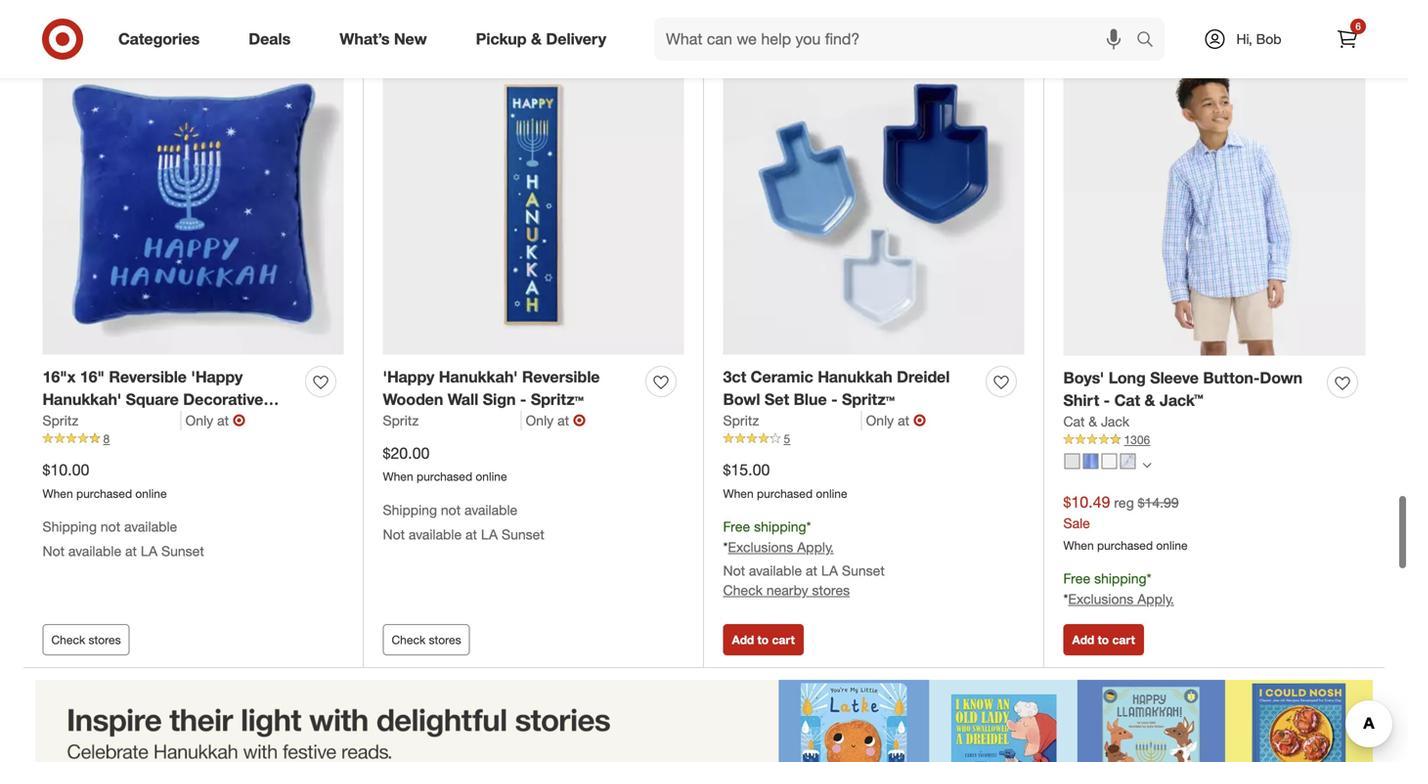 Task type: vqa. For each thing, say whether or not it's contained in the screenshot.
Weekly Ad "link"
no



Task type: describe. For each thing, give the bounding box(es) containing it.
sale
[[1064, 514, 1091, 532]]

'happy inside 'happy hanukkah' reversible wooden wall sign - spritz™
[[383, 368, 435, 387]]

bowl
[[724, 390, 761, 409]]

1 horizontal spatial exclusions apply. link
[[1069, 591, 1175, 608]]

0 horizontal spatial cat
[[1064, 413, 1085, 430]]

16"
[[80, 368, 105, 387]]

only at ¬ for blue
[[867, 411, 927, 430]]

check for 'happy hanukkah' reversible wooden wall sign - spritz™
[[392, 633, 426, 647]]

add for shirt
[[1073, 633, 1095, 647]]

add for set
[[732, 633, 755, 647]]

boys' long sleeve button-down shirt - cat & jack™ link
[[1064, 367, 1320, 412]]

not for $10.00
[[43, 543, 65, 560]]

jack™
[[1160, 391, 1204, 410]]

* down $15.00 when purchased online
[[807, 518, 812, 535]]

wooden
[[383, 390, 444, 409]]

pillow
[[43, 412, 87, 431]]

- inside boys' long sleeve button-down shirt - cat & jack™
[[1104, 391, 1111, 410]]

cat & jack link
[[1064, 412, 1130, 431]]

cart for -
[[1113, 633, 1136, 647]]

hi, bob
[[1237, 30, 1282, 47]]

sunset for $20.00
[[502, 526, 545, 543]]

long
[[1109, 369, 1146, 388]]

$20.00
[[383, 444, 430, 463]]

add to cart for set
[[732, 633, 795, 647]]

to for set
[[758, 633, 769, 647]]

add to cart for shirt
[[1073, 633, 1136, 647]]

online for $15.00
[[816, 486, 848, 501]]

search
[[1128, 31, 1175, 50]]

add to cart button for set
[[724, 624, 804, 656]]

gray/blue image
[[1121, 454, 1136, 469]]

when for $20.00
[[383, 469, 414, 484]]

3ct ceramic hanukkah dreidel bowl set blue - spritz™ link
[[724, 366, 979, 411]]

sleeve
[[1151, 369, 1200, 388]]

$10.49 reg $14.99 sale when purchased online
[[1064, 493, 1188, 553]]

reversible for -
[[522, 368, 600, 387]]

* up check nearby stores button
[[724, 539, 728, 556]]

purchased for $10.00
[[76, 486, 132, 501]]

- inside 'happy hanukkah' reversible wooden wall sign - spritz™
[[520, 390, 527, 409]]

boys'
[[1064, 369, 1105, 388]]

exclusions for set
[[728, 539, 794, 556]]

delivery
[[546, 29, 607, 49]]

cat & jack
[[1064, 413, 1130, 430]]

* down sale
[[1064, 591, 1069, 608]]

- inside "3ct ceramic hanukkah dreidel bowl set blue - spritz™"
[[832, 390, 838, 409]]

down
[[1261, 369, 1303, 388]]

exclusions for shirt
[[1069, 591, 1134, 608]]

16"x 16" reversible 'happy hanukkah' square decorative pillow - spritz™ link
[[43, 366, 298, 431]]

categories link
[[102, 18, 224, 61]]

spritz for 'happy hanukkah' reversible wooden wall sign - spritz™
[[383, 412, 419, 429]]

& for delivery
[[531, 29, 542, 49]]

8
[[103, 431, 110, 446]]

available inside free shipping * * exclusions apply. not available at la sunset check nearby stores
[[749, 562, 802, 579]]

hi,
[[1237, 30, 1253, 47]]

check stores button for $10.00
[[43, 624, 130, 656]]

$14.99
[[1139, 494, 1180, 511]]

check stores button for $20.00
[[383, 624, 470, 656]]

apply. for -
[[798, 539, 834, 556]]

all colors image
[[1143, 461, 1152, 470]]

dreidel
[[897, 368, 950, 387]]

not for $20.00
[[441, 501, 461, 519]]

square
[[126, 390, 179, 409]]

$10.49
[[1064, 493, 1111, 512]]

boys' long sleeve button-down shirt - cat & jack™
[[1064, 369, 1303, 410]]

shipping not available not available at la sunset for $20.00
[[383, 501, 545, 543]]

free shipping * * exclusions apply. not available at la sunset check nearby stores
[[724, 518, 885, 599]]

stores inside free shipping * * exclusions apply. not available at la sunset check nearby stores
[[813, 582, 850, 599]]

what's new
[[340, 29, 427, 49]]

& for jack
[[1089, 413, 1098, 430]]

shipping for -
[[1095, 570, 1147, 587]]

shipping not available not available at la sunset for $10.00
[[43, 518, 204, 560]]

¬ for 'happy hanukkah' reversible wooden wall sign - spritz™
[[573, 411, 586, 430]]

1306
[[1125, 432, 1151, 447]]

6
[[1356, 20, 1362, 32]]

spritz link for set
[[724, 411, 863, 430]]

reg
[[1115, 494, 1135, 511]]

apply. for cat
[[1138, 591, 1175, 608]]

deals
[[249, 29, 291, 49]]

search button
[[1128, 18, 1175, 65]]

deals link
[[232, 18, 315, 61]]

1306 link
[[1064, 431, 1366, 449]]

free for 3ct ceramic hanukkah dreidel bowl set blue - spritz™
[[724, 518, 751, 535]]

what's new link
[[323, 18, 452, 61]]

to for shirt
[[1098, 633, 1110, 647]]

at down ''happy hanukkah' reversible wooden wall sign - spritz™' link
[[558, 412, 569, 429]]

light blue image
[[1084, 454, 1099, 469]]

pickup
[[476, 29, 527, 49]]

check stores for $10.00
[[51, 633, 121, 647]]

free for boys' long sleeve button-down shirt - cat & jack™
[[1064, 570, 1091, 587]]

when for $10.00
[[43, 486, 73, 501]]

spritz™ inside 'happy hanukkah' reversible wooden wall sign - spritz™
[[531, 390, 584, 409]]

cat inside boys' long sleeve button-down shirt - cat & jack™
[[1115, 391, 1141, 410]]

8 link
[[43, 430, 344, 448]]

0 vertical spatial exclusions apply. link
[[728, 539, 834, 556]]

$15.00 when purchased online
[[724, 460, 848, 501]]

sunset inside free shipping * * exclusions apply. not available at la sunset check nearby stores
[[842, 562, 885, 579]]

sunset for $10.00
[[161, 543, 204, 560]]

check for 16"x 16" reversible 'happy hanukkah' square decorative pillow - spritz™
[[51, 633, 85, 647]]

'happy hanukkah' reversible wooden wall sign - spritz™
[[383, 368, 600, 409]]

only at ¬ for -
[[526, 411, 586, 430]]

hanukkah' inside 'happy hanukkah' reversible wooden wall sign - spritz™
[[439, 368, 518, 387]]



Task type: locate. For each thing, give the bounding box(es) containing it.
hanukkah' up wall
[[439, 368, 518, 387]]

online inside '$10.49 reg $14.99 sale when purchased online'
[[1157, 538, 1188, 553]]

1 horizontal spatial check stores button
[[383, 624, 470, 656]]

1 horizontal spatial shipping
[[1095, 570, 1147, 587]]

3ct
[[724, 368, 747, 387]]

1 add from the left
[[732, 633, 755, 647]]

la down the $10.00 when purchased online
[[141, 543, 158, 560]]

spritz down wooden at the left of page
[[383, 412, 419, 429]]

only at ¬ up 5 'link'
[[867, 411, 927, 430]]

to down check nearby stores button
[[758, 633, 769, 647]]

shipping inside free shipping * * exclusions apply.
[[1095, 570, 1147, 587]]

0 horizontal spatial exclusions
[[728, 539, 794, 556]]

2 add from the left
[[1073, 633, 1095, 647]]

online inside $20.00 when purchased online
[[476, 469, 507, 484]]

only at ¬ down 'happy hanukkah' reversible wooden wall sign - spritz™
[[526, 411, 586, 430]]

2 horizontal spatial not
[[724, 562, 746, 579]]

1 reversible from the left
[[109, 368, 187, 387]]

0 horizontal spatial free
[[724, 518, 751, 535]]

3 spritz from the left
[[724, 412, 759, 429]]

reversible for decorative
[[109, 368, 187, 387]]

boys' long sleeve button-down shirt - cat & jack™ image
[[1064, 53, 1366, 356], [1064, 53, 1366, 356]]

spritz
[[43, 412, 78, 429], [383, 412, 419, 429], [724, 412, 759, 429]]

la
[[481, 526, 498, 543], [141, 543, 158, 560], [822, 562, 839, 579]]

2 add to cart button from the left
[[1064, 624, 1145, 656]]

0 horizontal spatial exclusions apply. link
[[728, 539, 834, 556]]

blue
[[794, 390, 827, 409]]

1 add to cart from the left
[[732, 633, 795, 647]]

check nearby stores button
[[724, 581, 850, 600]]

hanukkah
[[818, 368, 893, 387]]

spritz™
[[531, 390, 584, 409], [842, 390, 895, 409], [102, 412, 155, 431]]

shipping not available not available at la sunset down the $10.00 when purchased online
[[43, 518, 204, 560]]

purchased for $20.00
[[417, 469, 473, 484]]

all colors element
[[1143, 458, 1152, 470]]

- right sign
[[520, 390, 527, 409]]

2 horizontal spatial only
[[867, 412, 894, 429]]

& right pickup
[[531, 29, 542, 49]]

0 horizontal spatial add to cart
[[732, 633, 795, 647]]

exclusions up check nearby stores button
[[728, 539, 794, 556]]

¬ for 16"x 16" reversible 'happy hanukkah' square decorative pillow - spritz™
[[233, 411, 246, 430]]

1 horizontal spatial free
[[1064, 570, 1091, 587]]

3 ¬ from the left
[[914, 411, 927, 430]]

1 horizontal spatial stores
[[429, 633, 461, 647]]

1 horizontal spatial sunset
[[502, 526, 545, 543]]

reversible inside 16"x 16" reversible 'happy hanukkah' square decorative pillow - spritz™
[[109, 368, 187, 387]]

wall
[[448, 390, 479, 409]]

la for $20.00
[[481, 526, 498, 543]]

1 vertical spatial shipping
[[1095, 570, 1147, 587]]

1 spritz from the left
[[43, 412, 78, 429]]

'happy hanukkah' reversible wooden wall sign - spritz™ image
[[383, 53, 684, 355], [383, 53, 684, 355]]

1 horizontal spatial check
[[392, 633, 426, 647]]

cat down long
[[1115, 391, 1141, 410]]

2 horizontal spatial &
[[1145, 391, 1156, 410]]

purchased for $15.00
[[757, 486, 813, 501]]

shipping for $10.00
[[43, 518, 97, 535]]

online inside the $10.00 when purchased online
[[135, 486, 167, 501]]

1 horizontal spatial cat
[[1115, 391, 1141, 410]]

shipping down '$10.49 reg $14.99 sale when purchased online' at the bottom right of the page
[[1095, 570, 1147, 587]]

add to cart button for shirt
[[1064, 624, 1145, 656]]

white image
[[1102, 454, 1118, 469]]

2 reversible from the left
[[522, 368, 600, 387]]

spritz down bowl
[[724, 412, 759, 429]]

1 vertical spatial &
[[1145, 391, 1156, 410]]

1 vertical spatial hanukkah'
[[43, 390, 121, 409]]

la up check nearby stores button
[[822, 562, 839, 579]]

1 check stores from the left
[[51, 633, 121, 647]]

cat down shirt
[[1064, 413, 1085, 430]]

16"x 16" reversible 'happy hanukkah' square decorative pillow - spritz™ image
[[43, 53, 344, 355], [43, 53, 344, 355]]

¬ down 'happy hanukkah' reversible wooden wall sign - spritz™
[[573, 411, 586, 430]]

0 horizontal spatial reversible
[[109, 368, 187, 387]]

only for -
[[526, 412, 554, 429]]

online down the "8" "link"
[[135, 486, 167, 501]]

0 horizontal spatial add to cart button
[[724, 624, 804, 656]]

exclusions inside free shipping * * exclusions apply. not available at la sunset check nearby stores
[[728, 539, 794, 556]]

0 horizontal spatial check
[[51, 633, 85, 647]]

exclusions down sale
[[1069, 591, 1134, 608]]

at up 5 'link'
[[898, 412, 910, 429]]

shirt
[[1064, 391, 1100, 410]]

$10.00
[[43, 460, 89, 479]]

0 vertical spatial cat
[[1115, 391, 1141, 410]]

purchased inside '$10.49 reg $14.99 sale when purchased online'
[[1098, 538, 1154, 553]]

only at ¬ for decorative
[[186, 411, 246, 430]]

only up the "8" "link"
[[186, 412, 213, 429]]

apply. up nearby
[[798, 539, 834, 556]]

1 horizontal spatial only
[[526, 412, 554, 429]]

apply. down '$10.49 reg $14.99 sale when purchased online' at the bottom right of the page
[[1138, 591, 1175, 608]]

cart for blue
[[772, 633, 795, 647]]

1 horizontal spatial &
[[1089, 413, 1098, 430]]

check
[[724, 582, 763, 599], [51, 633, 85, 647], [392, 633, 426, 647]]

set
[[765, 390, 790, 409]]

exclusions
[[728, 539, 794, 556], [1069, 591, 1134, 608]]

3ct ceramic hanukkah dreidel bowl set blue - spritz™
[[724, 368, 950, 409]]

2 horizontal spatial stores
[[813, 582, 850, 599]]

0 horizontal spatial check stores
[[51, 633, 121, 647]]

'happy up decorative
[[191, 368, 243, 387]]

new
[[394, 29, 427, 49]]

- up "jack"
[[1104, 391, 1111, 410]]

add to cart down check nearby stores button
[[732, 633, 795, 647]]

add down check nearby stores button
[[732, 633, 755, 647]]

when for $15.00
[[724, 486, 754, 501]]

shipping for $20.00
[[383, 501, 437, 519]]

add to cart button down check nearby stores button
[[724, 624, 804, 656]]

2 spritz from the left
[[383, 412, 419, 429]]

& left "jack"
[[1089, 413, 1098, 430]]

0 horizontal spatial to
[[758, 633, 769, 647]]

to
[[758, 633, 769, 647], [1098, 633, 1110, 647]]

spritz link for sign
[[383, 411, 522, 430]]

shipping down $15.00 when purchased online
[[755, 518, 807, 535]]

la inside free shipping * * exclusions apply. not available at la sunset check nearby stores
[[822, 562, 839, 579]]

only at ¬ down decorative
[[186, 411, 246, 430]]

1 horizontal spatial only at ¬
[[526, 411, 586, 430]]

0 vertical spatial hanukkah'
[[439, 368, 518, 387]]

16"x
[[43, 368, 76, 387]]

apply.
[[798, 539, 834, 556], [1138, 591, 1175, 608]]

1 only from the left
[[186, 412, 213, 429]]

purchased down $15.00
[[757, 486, 813, 501]]

button-
[[1204, 369, 1261, 388]]

check stores for $20.00
[[392, 633, 461, 647]]

5
[[784, 431, 791, 446]]

2 horizontal spatial check
[[724, 582, 763, 599]]

$10.00 when purchased online
[[43, 460, 167, 501]]

¬ down decorative
[[233, 411, 246, 430]]

1 horizontal spatial 'happy
[[383, 368, 435, 387]]

only up 5 'link'
[[867, 412, 894, 429]]

1 vertical spatial exclusions
[[1069, 591, 1134, 608]]

6 link
[[1327, 18, 1370, 61]]

1 cart from the left
[[772, 633, 795, 647]]

purchased inside $20.00 when purchased online
[[417, 469, 473, 484]]

available
[[465, 501, 518, 519], [124, 518, 177, 535], [409, 526, 462, 543], [68, 543, 121, 560], [749, 562, 802, 579]]

¬
[[233, 411, 246, 430], [573, 411, 586, 430], [914, 411, 927, 430]]

1 horizontal spatial not
[[441, 501, 461, 519]]

*
[[807, 518, 812, 535], [724, 539, 728, 556], [1147, 570, 1152, 587], [1064, 591, 1069, 608]]

1 horizontal spatial add to cart button
[[1064, 624, 1145, 656]]

not
[[441, 501, 461, 519], [101, 518, 120, 535]]

at down decorative
[[217, 412, 229, 429]]

0 horizontal spatial stores
[[89, 633, 121, 647]]

1 spritz link from the left
[[43, 411, 182, 430]]

0 horizontal spatial shipping
[[755, 518, 807, 535]]

0 horizontal spatial spritz link
[[43, 411, 182, 430]]

1 add to cart button from the left
[[724, 624, 804, 656]]

not for $20.00
[[383, 526, 405, 543]]

1 horizontal spatial not
[[383, 526, 405, 543]]

blue/white image
[[1065, 454, 1081, 469]]

shipping
[[755, 518, 807, 535], [1095, 570, 1147, 587]]

3ct ceramic hanukkah dreidel bowl set blue - spritz™ image
[[724, 53, 1025, 355], [724, 53, 1025, 355]]

shipping not available not available at la sunset down $20.00 when purchased online
[[383, 501, 545, 543]]

2 vertical spatial &
[[1089, 413, 1098, 430]]

not down $20.00 when purchased online
[[441, 501, 461, 519]]

2 horizontal spatial spritz
[[724, 412, 759, 429]]

- inside 16"x 16" reversible 'happy hanukkah' square decorative pillow - spritz™
[[91, 412, 98, 431]]

add down free shipping * * exclusions apply.
[[1073, 633, 1095, 647]]

not up check nearby stores button
[[724, 562, 746, 579]]

pickup & delivery
[[476, 29, 607, 49]]

'happy hanukkah' reversible wooden wall sign - spritz™ link
[[383, 366, 638, 411]]

when down $20.00 at the bottom left of page
[[383, 469, 414, 484]]

when inside the $10.00 when purchased online
[[43, 486, 73, 501]]

1 vertical spatial free
[[1064, 570, 1091, 587]]

1 horizontal spatial add to cart
[[1073, 633, 1136, 647]]

2 ¬ from the left
[[573, 411, 586, 430]]

1 horizontal spatial exclusions
[[1069, 591, 1134, 608]]

1 horizontal spatial to
[[1098, 633, 1110, 647]]

purchased inside the $10.00 when purchased online
[[76, 486, 132, 501]]

add to cart down free shipping * * exclusions apply.
[[1073, 633, 1136, 647]]

0 vertical spatial apply.
[[798, 539, 834, 556]]

0 horizontal spatial 'happy
[[191, 368, 243, 387]]

0 horizontal spatial shipping not available not available at la sunset
[[43, 518, 204, 560]]

free inside free shipping * * exclusions apply.
[[1064, 570, 1091, 587]]

free shipping * * exclusions apply.
[[1064, 570, 1175, 608]]

1 horizontal spatial hanukkah'
[[439, 368, 518, 387]]

2 check stores button from the left
[[383, 624, 470, 656]]

add to cart
[[732, 633, 795, 647], [1073, 633, 1136, 647]]

not down $20.00 at the bottom left of page
[[383, 526, 405, 543]]

only for decorative
[[186, 412, 213, 429]]

¬ down dreidel at the right
[[914, 411, 927, 430]]

when inside $20.00 when purchased online
[[383, 469, 414, 484]]

add
[[732, 633, 755, 647], [1073, 633, 1095, 647]]

nearby
[[767, 582, 809, 599]]

1 horizontal spatial spritz
[[383, 412, 419, 429]]

2 to from the left
[[1098, 633, 1110, 647]]

shipping down $20.00 at the bottom left of page
[[383, 501, 437, 519]]

online for $10.00
[[135, 486, 167, 501]]

only
[[186, 412, 213, 429], [526, 412, 554, 429], [867, 412, 894, 429]]

exclusions inside free shipping * * exclusions apply.
[[1069, 591, 1134, 608]]

spritz for 3ct ceramic hanukkah dreidel bowl set blue - spritz™
[[724, 412, 759, 429]]

la for $10.00
[[141, 543, 158, 560]]

shipping for blue
[[755, 518, 807, 535]]

'happy up wooden at the left of page
[[383, 368, 435, 387]]

spritz™ inside "3ct ceramic hanukkah dreidel bowl set blue - spritz™"
[[842, 390, 895, 409]]

spritz link
[[43, 411, 182, 430], [383, 411, 522, 430], [724, 411, 863, 430]]

online for $20.00
[[476, 469, 507, 484]]

la down $20.00 when purchased online
[[481, 526, 498, 543]]

2 horizontal spatial ¬
[[914, 411, 927, 430]]

stores for 'happy hanukkah' reversible wooden wall sign - spritz™
[[429, 633, 461, 647]]

¬ for 3ct ceramic hanukkah dreidel bowl set blue - spritz™
[[914, 411, 927, 430]]

spritz for 16"x 16" reversible 'happy hanukkah' square decorative pillow - spritz™
[[43, 412, 78, 429]]

purchased down $20.00 at the bottom left of page
[[417, 469, 473, 484]]

2 spritz link from the left
[[383, 411, 522, 430]]

when
[[383, 469, 414, 484], [43, 486, 73, 501], [724, 486, 754, 501], [1064, 538, 1095, 553]]

only for blue
[[867, 412, 894, 429]]

-
[[520, 390, 527, 409], [832, 390, 838, 409], [1104, 391, 1111, 410], [91, 412, 98, 431]]

reversible inside 'happy hanukkah' reversible wooden wall sign - spritz™
[[522, 368, 600, 387]]

shipping
[[383, 501, 437, 519], [43, 518, 97, 535]]

spritz™ down the hanukkah
[[842, 390, 895, 409]]

&
[[531, 29, 542, 49], [1145, 391, 1156, 410], [1089, 413, 1098, 430]]

3 spritz link from the left
[[724, 411, 863, 430]]

shipping down $10.00
[[43, 518, 97, 535]]

hanukkah' inside 16"x 16" reversible 'happy hanukkah' square decorative pillow - spritz™
[[43, 390, 121, 409]]

1 horizontal spatial reversible
[[522, 368, 600, 387]]

cart
[[772, 633, 795, 647], [1113, 633, 1136, 647]]

0 vertical spatial exclusions
[[728, 539, 794, 556]]

online down sign
[[476, 469, 507, 484]]

0 horizontal spatial only at ¬
[[186, 411, 246, 430]]

hanukkah' down 16"
[[43, 390, 121, 409]]

decorative
[[183, 390, 264, 409]]

exclusions apply. link up nearby
[[728, 539, 834, 556]]

bob
[[1257, 30, 1282, 47]]

at inside free shipping * * exclusions apply. not available at la sunset check nearby stores
[[806, 562, 818, 579]]

1 horizontal spatial add
[[1073, 633, 1095, 647]]

shipping not available not available at la sunset
[[383, 501, 545, 543], [43, 518, 204, 560]]

2 horizontal spatial spritz™
[[842, 390, 895, 409]]

1 horizontal spatial spritz™
[[531, 390, 584, 409]]

1 vertical spatial apply.
[[1138, 591, 1175, 608]]

apply. inside free shipping * * exclusions apply. not available at la sunset check nearby stores
[[798, 539, 834, 556]]

when down $15.00
[[724, 486, 754, 501]]

apply. inside free shipping * * exclusions apply.
[[1138, 591, 1175, 608]]

check inside free shipping * * exclusions apply. not available at la sunset check nearby stores
[[724, 582, 763, 599]]

ceramic
[[751, 368, 814, 387]]

2 horizontal spatial la
[[822, 562, 839, 579]]

online inside $15.00 when purchased online
[[816, 486, 848, 501]]

at down the $10.00 when purchased online
[[125, 543, 137, 560]]

spritz™ down square on the bottom left of page
[[102, 412, 155, 431]]

categories
[[118, 29, 200, 49]]

add to cart button
[[724, 624, 804, 656], [1064, 624, 1145, 656]]

2 add to cart from the left
[[1073, 633, 1136, 647]]

spritz link down wall
[[383, 411, 522, 430]]

1 horizontal spatial apply.
[[1138, 591, 1175, 608]]

1 horizontal spatial ¬
[[573, 411, 586, 430]]

free inside free shipping * * exclusions apply. not available at la sunset check nearby stores
[[724, 518, 751, 535]]

cart down free shipping * * exclusions apply.
[[1113, 633, 1136, 647]]

2 cart from the left
[[1113, 633, 1136, 647]]

2 horizontal spatial sunset
[[842, 562, 885, 579]]

1 horizontal spatial shipping
[[383, 501, 437, 519]]

0 vertical spatial shipping
[[755, 518, 807, 535]]

exclusions apply. link
[[728, 539, 834, 556], [1069, 591, 1175, 608]]

free down sale
[[1064, 570, 1091, 587]]

at down $20.00 when purchased online
[[466, 526, 477, 543]]

purchased
[[417, 469, 473, 484], [76, 486, 132, 501], [757, 486, 813, 501], [1098, 538, 1154, 553]]

sunset
[[502, 526, 545, 543], [161, 543, 204, 560], [842, 562, 885, 579]]

spritz™ right sign
[[531, 390, 584, 409]]

1 horizontal spatial shipping not available not available at la sunset
[[383, 501, 545, 543]]

0 vertical spatial free
[[724, 518, 751, 535]]

0 horizontal spatial sunset
[[161, 543, 204, 560]]

0 horizontal spatial add
[[732, 633, 755, 647]]

at
[[217, 412, 229, 429], [558, 412, 569, 429], [898, 412, 910, 429], [466, 526, 477, 543], [125, 543, 137, 560], [806, 562, 818, 579]]

'happy
[[191, 368, 243, 387], [383, 368, 435, 387]]

0 horizontal spatial apply.
[[798, 539, 834, 556]]

jack
[[1102, 413, 1130, 430]]

1 horizontal spatial cart
[[1113, 633, 1136, 647]]

0 horizontal spatial spritz
[[43, 412, 78, 429]]

when down $10.00
[[43, 486, 73, 501]]

1 'happy from the left
[[191, 368, 243, 387]]

16"x 16" reversible 'happy hanukkah' square decorative pillow - spritz™
[[43, 368, 264, 431]]

spritz down 16"x
[[43, 412, 78, 429]]

when inside '$10.49 reg $14.99 sale when purchased online'
[[1064, 538, 1095, 553]]

purchased down the reg
[[1098, 538, 1154, 553]]

spritz™ inside 16"x 16" reversible 'happy hanukkah' square decorative pillow - spritz™
[[102, 412, 155, 431]]

not
[[383, 526, 405, 543], [43, 543, 65, 560], [724, 562, 746, 579]]

3 only at ¬ from the left
[[867, 411, 927, 430]]

1 to from the left
[[758, 633, 769, 647]]

0 horizontal spatial shipping
[[43, 518, 97, 535]]

add to cart button down free shipping * * exclusions apply.
[[1064, 624, 1145, 656]]

sign
[[483, 390, 516, 409]]

0 horizontal spatial not
[[43, 543, 65, 560]]

0 horizontal spatial ¬
[[233, 411, 246, 430]]

$20.00 when purchased online
[[383, 444, 507, 484]]

online down 5 'link'
[[816, 486, 848, 501]]

only at ¬
[[186, 411, 246, 430], [526, 411, 586, 430], [867, 411, 927, 430]]

- right blue
[[832, 390, 838, 409]]

when down sale
[[1064, 538, 1095, 553]]

check stores button
[[43, 624, 130, 656], [383, 624, 470, 656]]

'happy inside 16"x 16" reversible 'happy hanukkah' square decorative pillow - spritz™
[[191, 368, 243, 387]]

2 horizontal spatial only at ¬
[[867, 411, 927, 430]]

pickup & delivery link
[[460, 18, 631, 61]]

0 horizontal spatial spritz™
[[102, 412, 155, 431]]

2 horizontal spatial spritz link
[[724, 411, 863, 430]]

& inside boys' long sleeve button-down shirt - cat & jack™
[[1145, 391, 1156, 410]]

What can we help you find? suggestions appear below search field
[[655, 18, 1142, 61]]

1 check stores button from the left
[[43, 624, 130, 656]]

what's
[[340, 29, 390, 49]]

$15.00
[[724, 460, 770, 479]]

1 horizontal spatial spritz link
[[383, 411, 522, 430]]

3 only from the left
[[867, 412, 894, 429]]

spritz link up 5
[[724, 411, 863, 430]]

- left the 8
[[91, 412, 98, 431]]

0 vertical spatial &
[[531, 29, 542, 49]]

not down the $10.00 when purchased online
[[101, 518, 120, 535]]

when inside $15.00 when purchased online
[[724, 486, 754, 501]]

1 vertical spatial cat
[[1064, 413, 1085, 430]]

1 horizontal spatial la
[[481, 526, 498, 543]]

1 horizontal spatial check stores
[[392, 633, 461, 647]]

2 'happy from the left
[[383, 368, 435, 387]]

spritz link up the 8
[[43, 411, 182, 430]]

* down '$10.49 reg $14.99 sale when purchased online' at the bottom right of the page
[[1147, 570, 1152, 587]]

0 horizontal spatial cart
[[772, 633, 795, 647]]

purchased down $10.00
[[76, 486, 132, 501]]

spritz link for square
[[43, 411, 182, 430]]

0 horizontal spatial &
[[531, 29, 542, 49]]

online down $14.99
[[1157, 538, 1188, 553]]

purchased inside $15.00 when purchased online
[[757, 486, 813, 501]]

stores for 16"x 16" reversible 'happy hanukkah' square decorative pillow - spritz™
[[89, 633, 121, 647]]

at up nearby
[[806, 562, 818, 579]]

cart down check nearby stores button
[[772, 633, 795, 647]]

5 link
[[724, 430, 1025, 448]]

2 only from the left
[[526, 412, 554, 429]]

not for $10.00
[[101, 518, 120, 535]]

0 horizontal spatial check stores button
[[43, 624, 130, 656]]

check stores
[[51, 633, 121, 647], [392, 633, 461, 647]]

1 vertical spatial exclusions apply. link
[[1069, 591, 1175, 608]]

to down free shipping * * exclusions apply.
[[1098, 633, 1110, 647]]

advertisement region
[[23, 680, 1385, 762]]

1 ¬ from the left
[[233, 411, 246, 430]]

& left jack™
[[1145, 391, 1156, 410]]

2 only at ¬ from the left
[[526, 411, 586, 430]]

shipping inside free shipping * * exclusions apply. not available at la sunset check nearby stores
[[755, 518, 807, 535]]

reversible
[[109, 368, 187, 387], [522, 368, 600, 387]]

cat
[[1115, 391, 1141, 410], [1064, 413, 1085, 430]]

0 horizontal spatial la
[[141, 543, 158, 560]]

2 check stores from the left
[[392, 633, 461, 647]]

0 horizontal spatial only
[[186, 412, 213, 429]]

0 horizontal spatial not
[[101, 518, 120, 535]]

1 only at ¬ from the left
[[186, 411, 246, 430]]

not inside free shipping * * exclusions apply. not available at la sunset check nearby stores
[[724, 562, 746, 579]]

not down $10.00
[[43, 543, 65, 560]]

only down ''happy hanukkah' reversible wooden wall sign - spritz™' link
[[526, 412, 554, 429]]

free down $15.00
[[724, 518, 751, 535]]

0 horizontal spatial hanukkah'
[[43, 390, 121, 409]]

exclusions apply. link down '$10.49 reg $14.99 sale when purchased online' at the bottom right of the page
[[1069, 591, 1175, 608]]



